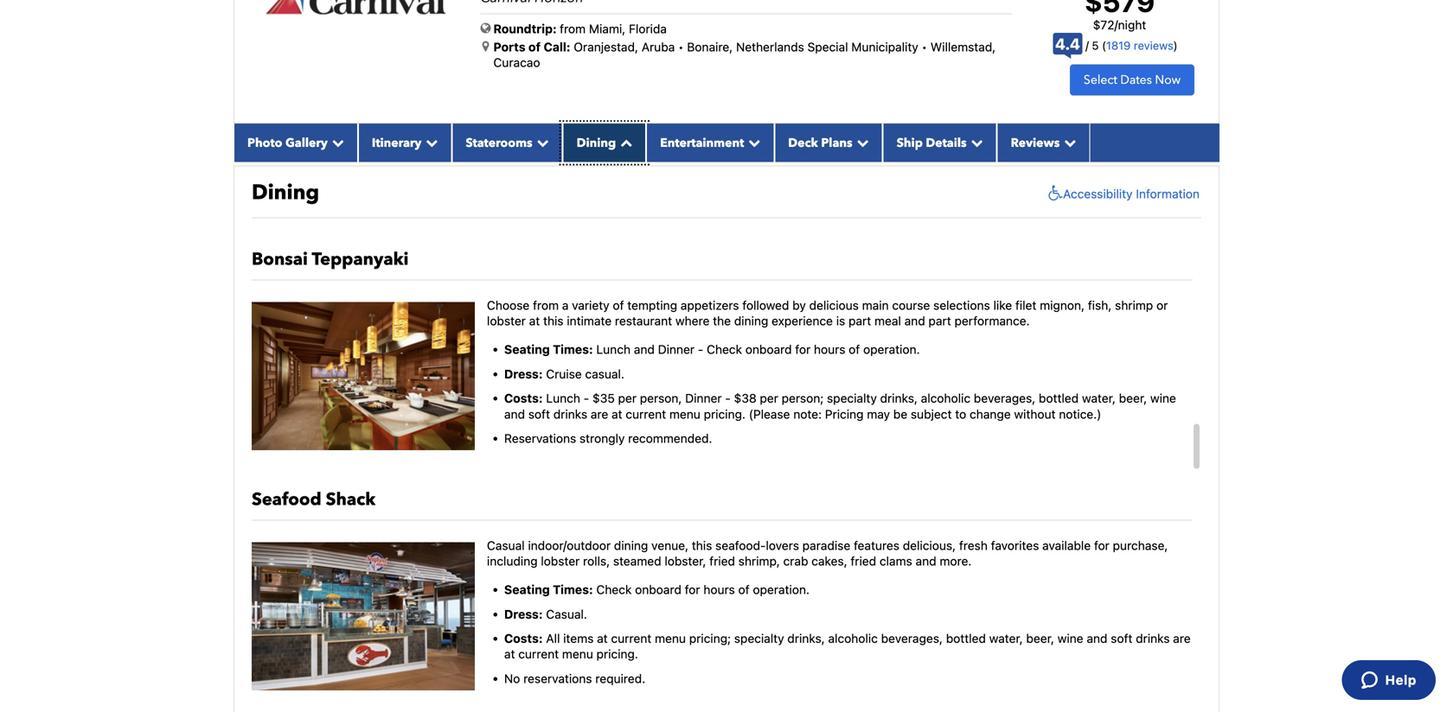 Task type: vqa. For each thing, say whether or not it's contained in the screenshot.
leftmost open
no



Task type: locate. For each thing, give the bounding box(es) containing it.
times: up dress: cruise casual.
[[553, 343, 593, 357]]

curacao
[[494, 56, 540, 70]]

where
[[676, 314, 710, 328]]

1 vertical spatial pricing.
[[597, 648, 638, 662]]

current down all
[[519, 648, 559, 662]]

dress: left the casual.
[[504, 608, 543, 622]]

- left $35
[[584, 392, 589, 406]]

$72 / night
[[1093, 18, 1147, 32]]

beverages,
[[974, 392, 1036, 406], [881, 632, 943, 646]]

course
[[892, 298, 930, 313]]

menu up the recommended.
[[670, 407, 701, 422]]

from left a
[[533, 298, 559, 313]]

staterooms
[[466, 135, 533, 151]]

- down the where
[[698, 343, 704, 357]]

at down $35
[[612, 407, 623, 422]]

1 chevron down image from the left
[[422, 137, 438, 149]]

chevron down image left 'ship'
[[853, 137, 869, 149]]

beverages, down clams
[[881, 632, 943, 646]]

0 horizontal spatial beverages,
[[881, 632, 943, 646]]

seating up cruise at the left bottom of the page
[[504, 343, 550, 357]]

check down the at the top of page
[[707, 343, 742, 357]]

of down shrimp,
[[739, 583, 750, 598]]

1 vertical spatial from
[[533, 298, 559, 313]]

lunch - $35 per person, dinner - $38 per person; specialty drinks, alcoholic beverages, bottled water, beer, wine and soft drinks are at current menu pricing. (please note: pricing may be subject to change without notice.)
[[504, 392, 1177, 422]]

municipality
[[852, 40, 919, 54]]

and inside the 'choose from a variety of tempting appetizers followed by delicious main course selections like filet mignon, fish, shrimp or lobster at this intimate restaurant where the dining experience is part meal and part performance.'
[[905, 314, 926, 328]]

dining main content
[[225, 0, 1229, 713]]

more.
[[940, 555, 972, 569]]

• left willemstad,
[[922, 40, 928, 54]]

lunch inside lunch - $35 per person, dinner - $38 per person; specialty drinks, alcoholic beverages, bottled water, beer, wine and soft drinks are at current menu pricing. (please note: pricing may be subject to change without notice.)
[[546, 392, 581, 406]]

1 horizontal spatial fried
[[851, 555, 877, 569]]

2 seating from the top
[[504, 583, 550, 598]]

• right aruba
[[678, 40, 684, 54]]

1 horizontal spatial alcoholic
[[921, 392, 971, 406]]

hours down is
[[814, 343, 846, 357]]

drinks, inside lunch - $35 per person, dinner - $38 per person; specialty drinks, alcoholic beverages, bottled water, beer, wine and soft drinks are at current menu pricing. (please note: pricing may be subject to change without notice.)
[[881, 392, 918, 406]]

1 vertical spatial drinks,
[[788, 632, 825, 646]]

performance.
[[955, 314, 1030, 328]]

0 horizontal spatial this
[[543, 314, 564, 328]]

per up (please
[[760, 392, 779, 406]]

roundtrip:
[[494, 22, 557, 36]]

seating for shack
[[504, 583, 550, 598]]

itinerary button
[[358, 124, 452, 162]]

menu
[[670, 407, 701, 422], [655, 632, 686, 646], [562, 648, 593, 662]]

1 horizontal spatial hours
[[814, 343, 846, 357]]

drinks, down crab
[[788, 632, 825, 646]]

lobster down the choose at the left
[[487, 314, 526, 328]]

1 horizontal spatial pricing.
[[704, 407, 746, 422]]

1 horizontal spatial for
[[795, 343, 811, 357]]

meal
[[875, 314, 902, 328]]

times:
[[553, 343, 593, 357], [553, 583, 593, 598]]

)
[[1174, 39, 1178, 52]]

menu down items at left
[[562, 648, 593, 662]]

0 vertical spatial drinks,
[[881, 392, 918, 406]]

costs: left all
[[504, 632, 543, 646]]

1 horizontal spatial chevron down image
[[853, 137, 869, 149]]

0 horizontal spatial chevron down image
[[328, 137, 344, 149]]

chevron down image left deck
[[744, 137, 761, 149]]

dining inside dropdown button
[[577, 135, 616, 151]]

alcoholic up "subject"
[[921, 392, 971, 406]]

1 horizontal spatial part
[[929, 314, 952, 328]]

chevron down image inside itinerary dropdown button
[[422, 137, 438, 149]]

lunch up casual. at the bottom
[[597, 343, 631, 357]]

fried
[[710, 555, 735, 569], [851, 555, 877, 569]]

drinks inside all items at current menu pricing; specialty drinks, alcoholic beverages, bottled water, beer, wine and soft drinks are at current menu pricing.
[[1136, 632, 1170, 646]]

seafood-
[[716, 539, 766, 553]]

current down person, on the bottom
[[626, 407, 666, 422]]

0 vertical spatial dining
[[734, 314, 769, 328]]

1 vertical spatial check
[[597, 583, 632, 598]]

restaurant
[[615, 314, 672, 328]]

0 vertical spatial dining
[[577, 135, 616, 151]]

chevron down image inside ship details dropdown button
[[967, 137, 984, 149]]

chevron down image for entertainment
[[744, 137, 761, 149]]

for
[[795, 343, 811, 357], [1095, 539, 1110, 553], [685, 583, 701, 598]]

times: up the casual.
[[553, 583, 593, 598]]

1 horizontal spatial -
[[698, 343, 704, 357]]

chevron down image for ship details
[[967, 137, 984, 149]]

the
[[713, 314, 731, 328]]

1 horizontal spatial bottled
[[1039, 392, 1079, 406]]

details
[[926, 135, 967, 151]]

map marker image
[[482, 40, 489, 52]]

times: for shack
[[553, 583, 593, 598]]

2 chevron down image from the left
[[853, 137, 869, 149]]

of right the variety
[[613, 298, 624, 313]]

for down the experience
[[795, 343, 811, 357]]

1 vertical spatial beer,
[[1027, 632, 1055, 646]]

1 vertical spatial costs:
[[504, 632, 543, 646]]

seating up dress: casual.
[[504, 583, 550, 598]]

/ inside 4.4 / 5 ( 1819 reviews )
[[1086, 39, 1089, 52]]

0 vertical spatial lobster
[[487, 314, 526, 328]]

photo
[[247, 135, 283, 151]]

0 vertical spatial costs:
[[504, 392, 543, 406]]

0 horizontal spatial from
[[533, 298, 559, 313]]

information
[[1136, 187, 1200, 201]]

part
[[849, 314, 872, 328], [929, 314, 952, 328]]

pricing.
[[704, 407, 746, 422], [597, 648, 638, 662]]

2 • from the left
[[922, 40, 928, 54]]

at down the choose at the left
[[529, 314, 540, 328]]

0 horizontal spatial part
[[849, 314, 872, 328]]

dress: left cruise at the left bottom of the page
[[504, 367, 543, 382]]

2 dress: from the top
[[504, 608, 543, 622]]

0 vertical spatial check
[[707, 343, 742, 357]]

onboard
[[746, 343, 792, 357], [635, 583, 682, 598]]

this up lobster,
[[692, 539, 712, 553]]

1 horizontal spatial beverages,
[[974, 392, 1036, 406]]

2 part from the left
[[929, 314, 952, 328]]

from for choose
[[533, 298, 559, 313]]

1 vertical spatial times:
[[553, 583, 593, 598]]

dress: cruise casual.
[[504, 367, 625, 382]]

1 vertical spatial dining
[[614, 539, 648, 553]]

/ up 4.4 / 5 ( 1819 reviews ) in the right of the page
[[1115, 18, 1118, 32]]

entertainment button
[[647, 124, 775, 162]]

a
[[562, 298, 569, 313]]

all items at current menu pricing; specialty drinks, alcoholic beverages, bottled water, beer, wine and soft drinks are at current menu pricing.
[[504, 632, 1191, 662]]

specialty
[[827, 392, 877, 406], [734, 632, 784, 646]]

0 horizontal spatial •
[[678, 40, 684, 54]]

beer, inside all items at current menu pricing; specialty drinks, alcoholic beverages, bottled water, beer, wine and soft drinks are at current menu pricing.
[[1027, 632, 1055, 646]]

1 vertical spatial /
[[1086, 39, 1089, 52]]

from for roundtrip:
[[560, 22, 586, 36]]

dinner left $38
[[685, 392, 722, 406]]

2 per from the left
[[760, 392, 779, 406]]

0 vertical spatial soft
[[529, 407, 550, 422]]

accessibility
[[1064, 187, 1133, 201]]

1 horizontal spatial water,
[[1082, 392, 1116, 406]]

photo gallery button
[[234, 124, 358, 162]]

1 vertical spatial for
[[1095, 539, 1110, 553]]

0 vertical spatial from
[[560, 22, 586, 36]]

costs:
[[504, 392, 543, 406], [504, 632, 543, 646]]

0 vertical spatial /
[[1115, 18, 1118, 32]]

4 chevron down image from the left
[[967, 137, 984, 149]]

current up required.
[[611, 632, 652, 646]]

wine inside lunch - $35 per person, dinner - $38 per person; specialty drinks, alcoholic beverages, bottled water, beer, wine and soft drinks are at current menu pricing. (please note: pricing may be subject to change without notice.)
[[1151, 392, 1177, 406]]

1 horizontal spatial •
[[922, 40, 928, 54]]

dinner down the where
[[658, 343, 695, 357]]

operation. down crab
[[753, 583, 810, 598]]

chevron down image up 'wheelchair' icon on the right of the page
[[1060, 137, 1077, 149]]

dinner inside lunch - $35 per person, dinner - $38 per person; specialty drinks, alcoholic beverages, bottled water, beer, wine and soft drinks are at current menu pricing. (please note: pricing may be subject to change without notice.)
[[685, 392, 722, 406]]

2 vertical spatial for
[[685, 583, 701, 598]]

chevron down image
[[328, 137, 344, 149], [853, 137, 869, 149], [1060, 137, 1077, 149]]

lobster inside casual indoor/outdoor dining venue, this seafood-lovers paradise features delicious, fresh favorites available for purchase, including lobster rolls, steamed lobster, fried shrimp, crab cakes, fried clams and more.
[[541, 555, 580, 569]]

2 chevron down image from the left
[[533, 137, 549, 149]]

beer,
[[1119, 392, 1148, 406], [1027, 632, 1055, 646]]

deck plans
[[789, 135, 853, 151]]

dining down followed
[[734, 314, 769, 328]]

0 horizontal spatial drinks
[[554, 407, 588, 422]]

0 vertical spatial water,
[[1082, 392, 1116, 406]]

including
[[487, 555, 538, 569]]

costs: for bonsai teppanyaki
[[504, 392, 543, 406]]

1 vertical spatial seating
[[504, 583, 550, 598]]

hours
[[814, 343, 846, 357], [704, 583, 735, 598]]

indoor/outdoor
[[528, 539, 611, 553]]

from inside the 'choose from a variety of tempting appetizers followed by delicious main course selections like filet mignon, fish, shrimp or lobster at this intimate restaurant where the dining experience is part meal and part performance.'
[[533, 298, 559, 313]]

alcoholic inside lunch - $35 per person, dinner - $38 per person; specialty drinks, alcoholic beverages, bottled water, beer, wine and soft drinks are at current menu pricing. (please note: pricing may be subject to change without notice.)
[[921, 392, 971, 406]]

1 vertical spatial dining
[[252, 179, 319, 207]]

hours down lobster,
[[704, 583, 735, 598]]

1 horizontal spatial specialty
[[827, 392, 877, 406]]

fried down seafood-
[[710, 555, 735, 569]]

lunch down cruise at the left bottom of the page
[[546, 392, 581, 406]]

0 vertical spatial beer,
[[1119, 392, 1148, 406]]

0 vertical spatial menu
[[670, 407, 701, 422]]

lobster,
[[665, 555, 706, 569]]

alcoholic inside all items at current menu pricing; specialty drinks, alcoholic beverages, bottled water, beer, wine and soft drinks are at current menu pricing.
[[829, 632, 878, 646]]

0 vertical spatial this
[[543, 314, 564, 328]]

1 horizontal spatial beer,
[[1119, 392, 1148, 406]]

of down the 'choose from a variety of tempting appetizers followed by delicious main course selections like filet mignon, fish, shrimp or lobster at this intimate restaurant where the dining experience is part meal and part performance.'
[[849, 343, 860, 357]]

chevron down image inside entertainment dropdown button
[[744, 137, 761, 149]]

choose from a variety of tempting appetizers followed by delicious main course selections like filet mignon, fish, shrimp or lobster at this intimate restaurant where the dining experience is part meal and part performance.
[[487, 298, 1168, 328]]

times: for teppanyaki
[[553, 343, 593, 357]]

chevron down image inside deck plans dropdown button
[[853, 137, 869, 149]]

0 horizontal spatial soft
[[529, 407, 550, 422]]

1 horizontal spatial wine
[[1151, 392, 1177, 406]]

is
[[837, 314, 846, 328]]

1 vertical spatial specialty
[[734, 632, 784, 646]]

for down lobster,
[[685, 583, 701, 598]]

1 costs: from the top
[[504, 392, 543, 406]]

0 vertical spatial are
[[591, 407, 609, 422]]

fried down features at right bottom
[[851, 555, 877, 569]]

bottled inside all items at current menu pricing; specialty drinks, alcoholic beverages, bottled water, beer, wine and soft drinks are at current menu pricing.
[[946, 632, 986, 646]]

alcoholic down cakes,
[[829, 632, 878, 646]]

1 vertical spatial lobster
[[541, 555, 580, 569]]

1 vertical spatial lunch
[[546, 392, 581, 406]]

chevron down image left dining dropdown button
[[533, 137, 549, 149]]

pricing. up required.
[[597, 648, 638, 662]]

of inside the 'choose from a variety of tempting appetizers followed by delicious main course selections like filet mignon, fish, shrimp or lobster at this intimate restaurant where the dining experience is part meal and part performance.'
[[613, 298, 624, 313]]

chevron down image inside photo gallery dropdown button
[[328, 137, 344, 149]]

lobster down indoor/outdoor at the left
[[541, 555, 580, 569]]

1 horizontal spatial from
[[560, 22, 586, 36]]

chevron down image for gallery
[[328, 137, 344, 149]]

to
[[956, 407, 967, 422]]

$38
[[734, 392, 757, 406]]

0 vertical spatial seating
[[504, 343, 550, 357]]

dining up steamed
[[614, 539, 648, 553]]

and
[[905, 314, 926, 328], [634, 343, 655, 357], [504, 407, 525, 422], [916, 555, 937, 569], [1087, 632, 1108, 646]]

per right $35
[[618, 392, 637, 406]]

onboard down steamed
[[635, 583, 682, 598]]

1 vertical spatial beverages,
[[881, 632, 943, 646]]

1 part from the left
[[849, 314, 872, 328]]

costs: up 'reservations'
[[504, 392, 543, 406]]

1819 reviews link
[[1107, 39, 1174, 52]]

onboard down the experience
[[746, 343, 792, 357]]

- left $38
[[725, 392, 731, 406]]

for right available
[[1095, 539, 1110, 553]]

1 chevron down image from the left
[[328, 137, 344, 149]]

1 vertical spatial this
[[692, 539, 712, 553]]

1 vertical spatial bottled
[[946, 632, 986, 646]]

itinerary
[[372, 135, 422, 151]]

chevron down image for staterooms
[[533, 137, 549, 149]]

dining inside the 'choose from a variety of tempting appetizers followed by delicious main course selections like filet mignon, fish, shrimp or lobster at this intimate restaurant where the dining experience is part meal and part performance.'
[[734, 314, 769, 328]]

1 seating from the top
[[504, 343, 550, 357]]

1 horizontal spatial dining
[[734, 314, 769, 328]]

1 horizontal spatial dining
[[577, 135, 616, 151]]

0 vertical spatial drinks
[[554, 407, 588, 422]]

dates
[[1121, 72, 1152, 88]]

1 vertical spatial hours
[[704, 583, 735, 598]]

1 horizontal spatial drinks,
[[881, 392, 918, 406]]

chevron down image
[[422, 137, 438, 149], [533, 137, 549, 149], [744, 137, 761, 149], [967, 137, 984, 149]]

beer, inside lunch - $35 per person, dinner - $38 per person; specialty drinks, alcoholic beverages, bottled water, beer, wine and soft drinks are at current menu pricing. (please note: pricing may be subject to change without notice.)
[[1119, 392, 1148, 406]]

1 vertical spatial water,
[[990, 632, 1023, 646]]

drinks
[[554, 407, 588, 422], [1136, 632, 1170, 646]]

0 vertical spatial alcoholic
[[921, 392, 971, 406]]

cruise
[[546, 367, 582, 382]]

/ left 5
[[1086, 39, 1089, 52]]

part down selections
[[929, 314, 952, 328]]

2 horizontal spatial chevron down image
[[1060, 137, 1077, 149]]

shrimp,
[[739, 555, 780, 569]]

operation. down meal
[[864, 343, 920, 357]]

water, inside lunch - $35 per person, dinner - $38 per person; specialty drinks, alcoholic beverages, bottled water, beer, wine and soft drinks are at current menu pricing. (please note: pricing may be subject to change without notice.)
[[1082, 392, 1116, 406]]

2 times: from the top
[[553, 583, 593, 598]]

2 horizontal spatial -
[[725, 392, 731, 406]]

0 horizontal spatial lobster
[[487, 314, 526, 328]]

1 horizontal spatial lobster
[[541, 555, 580, 569]]

pricing. down $38
[[704, 407, 746, 422]]

bottled up notice.)
[[1039, 392, 1079, 406]]

0 horizontal spatial per
[[618, 392, 637, 406]]

plans
[[821, 135, 853, 151]]

menu inside lunch - $35 per person, dinner - $38 per person; specialty drinks, alcoholic beverages, bottled water, beer, wine and soft drinks are at current menu pricing. (please note: pricing may be subject to change without notice.)
[[670, 407, 701, 422]]

drinks,
[[881, 392, 918, 406], [788, 632, 825, 646]]

1 vertical spatial dress:
[[504, 608, 543, 622]]

1 vertical spatial onboard
[[635, 583, 682, 598]]

drinks, up be
[[881, 392, 918, 406]]

2 vertical spatial current
[[519, 648, 559, 662]]

of down roundtrip:
[[529, 40, 541, 54]]

/
[[1115, 18, 1118, 32], [1086, 39, 1089, 52]]

beverages, inside all items at current menu pricing; specialty drinks, alcoholic beverages, bottled water, beer, wine and soft drinks are at current menu pricing.
[[881, 632, 943, 646]]

0 horizontal spatial wine
[[1058, 632, 1084, 646]]

2 costs: from the top
[[504, 632, 543, 646]]

0 horizontal spatial lunch
[[546, 392, 581, 406]]

1 horizontal spatial this
[[692, 539, 712, 553]]

4.4 / 5 ( 1819 reviews )
[[1056, 35, 1178, 53]]

bonaire,
[[687, 40, 733, 54]]

costs: for seafood shack
[[504, 632, 543, 646]]

reviews button
[[997, 124, 1091, 162]]

0 vertical spatial beverages,
[[974, 392, 1036, 406]]

3 chevron down image from the left
[[744, 137, 761, 149]]

0 horizontal spatial specialty
[[734, 632, 784, 646]]

specialty up pricing
[[827, 392, 877, 406]]

steamed
[[613, 555, 662, 569]]

0 vertical spatial lunch
[[597, 343, 631, 357]]

1 horizontal spatial check
[[707, 343, 742, 357]]

1 vertical spatial wine
[[1058, 632, 1084, 646]]

from up call:
[[560, 22, 586, 36]]

and inside lunch - $35 per person, dinner - $38 per person; specialty drinks, alcoholic beverages, bottled water, beer, wine and soft drinks are at current menu pricing. (please note: pricing may be subject to change without notice.)
[[504, 407, 525, 422]]

1 vertical spatial soft
[[1111, 632, 1133, 646]]

0 horizontal spatial pricing.
[[597, 648, 638, 662]]

1 horizontal spatial onboard
[[746, 343, 792, 357]]

1 vertical spatial dinner
[[685, 392, 722, 406]]

choose
[[487, 298, 530, 313]]

select
[[1084, 72, 1118, 88]]

miami,
[[589, 22, 626, 36]]

chevron down image left reviews
[[967, 137, 984, 149]]

/ for 4.4
[[1086, 39, 1089, 52]]

4.4
[[1056, 35, 1081, 53]]

1 dress: from the top
[[504, 367, 543, 382]]

bottled down more.
[[946, 632, 986, 646]]

at inside lunch - $35 per person, dinner - $38 per person; specialty drinks, alcoholic beverages, bottled water, beer, wine and soft drinks are at current menu pricing. (please note: pricing may be subject to change without notice.)
[[612, 407, 623, 422]]

3 chevron down image from the left
[[1060, 137, 1077, 149]]

beverages, up change
[[974, 392, 1036, 406]]

chevron down image inside staterooms dropdown button
[[533, 137, 549, 149]]

aruba
[[642, 40, 675, 54]]

(
[[1102, 39, 1107, 52]]

oranjestad,
[[574, 40, 639, 54]]

specialty right pricing;
[[734, 632, 784, 646]]

required.
[[596, 672, 646, 687]]

chevron down image left staterooms
[[422, 137, 438, 149]]

part right is
[[849, 314, 872, 328]]

chevron up image
[[616, 137, 633, 149]]

0 horizontal spatial dining
[[252, 179, 319, 207]]

0 vertical spatial hours
[[814, 343, 846, 357]]

0 horizontal spatial water,
[[990, 632, 1023, 646]]

check down rolls,
[[597, 583, 632, 598]]

or
[[1157, 298, 1168, 313]]

chevron down image left itinerary
[[328, 137, 344, 149]]

are
[[591, 407, 609, 422], [1174, 632, 1191, 646]]

this down a
[[543, 314, 564, 328]]

1819
[[1107, 39, 1131, 52]]

0 horizontal spatial are
[[591, 407, 609, 422]]

0 horizontal spatial dining
[[614, 539, 648, 553]]

•
[[678, 40, 684, 54], [922, 40, 928, 54]]

0 horizontal spatial drinks,
[[788, 632, 825, 646]]

1 vertical spatial alcoholic
[[829, 632, 878, 646]]

0 vertical spatial bottled
[[1039, 392, 1079, 406]]

menu left pricing;
[[655, 632, 686, 646]]

check
[[707, 343, 742, 357], [597, 583, 632, 598]]

1 times: from the top
[[553, 343, 593, 357]]



Task type: describe. For each thing, give the bounding box(es) containing it.
chevron down image inside the reviews dropdown button
[[1060, 137, 1077, 149]]

$35
[[593, 392, 615, 406]]

1 fried from the left
[[710, 555, 735, 569]]

specialty inside lunch - $35 per person, dinner - $38 per person; specialty drinks, alcoholic beverages, bottled water, beer, wine and soft drinks are at current menu pricing. (please note: pricing may be subject to change without notice.)
[[827, 392, 877, 406]]

accessibility information
[[1064, 187, 1200, 201]]

reviews
[[1011, 135, 1060, 151]]

now
[[1155, 72, 1181, 88]]

fish,
[[1088, 298, 1112, 313]]

at right items at left
[[597, 632, 608, 646]]

intimate
[[567, 314, 612, 328]]

staterooms button
[[452, 124, 563, 162]]

current inside lunch - $35 per person, dinner - $38 per person; specialty drinks, alcoholic beverages, bottled water, beer, wine and soft drinks are at current menu pricing. (please note: pricing may be subject to change without notice.)
[[626, 407, 666, 422]]

willemstad,
[[931, 40, 996, 54]]

variety
[[572, 298, 610, 313]]

/ for $72
[[1115, 18, 1118, 32]]

netherlands
[[736, 40, 805, 54]]

available
[[1043, 539, 1091, 553]]

dining inside casual indoor/outdoor dining venue, this seafood-lovers paradise features delicious, fresh favorites available for purchase, including lobster rolls, steamed lobster, fried shrimp, crab cakes, fried clams and more.
[[614, 539, 648, 553]]

casual.
[[546, 608, 587, 622]]

0 horizontal spatial for
[[685, 583, 701, 598]]

drinks, inside all items at current menu pricing; specialty drinks, alcoholic beverages, bottled water, beer, wine and soft drinks are at current menu pricing.
[[788, 632, 825, 646]]

lovers
[[766, 539, 799, 553]]

dress: casual.
[[504, 608, 587, 622]]

and inside all items at current menu pricing; specialty drinks, alcoholic beverages, bottled water, beer, wine and soft drinks are at current menu pricing.
[[1087, 632, 1108, 646]]

night
[[1118, 18, 1147, 32]]

no
[[504, 672, 520, 687]]

deck plans button
[[775, 124, 883, 162]]

5
[[1092, 39, 1099, 52]]

carnival cruise line image
[[265, 0, 450, 16]]

reservations
[[504, 432, 576, 446]]

crab
[[784, 555, 809, 569]]

photo gallery
[[247, 135, 328, 151]]

specialty inside all items at current menu pricing; specialty drinks, alcoholic beverages, bottled water, beer, wine and soft drinks are at current menu pricing.
[[734, 632, 784, 646]]

shrimp
[[1115, 298, 1154, 313]]

0 horizontal spatial -
[[584, 392, 589, 406]]

1 vertical spatial current
[[611, 632, 652, 646]]

at inside the 'choose from a variety of tempting appetizers followed by delicious main course selections like filet mignon, fish, shrimp or lobster at this intimate restaurant where the dining experience is part meal and part performance.'
[[529, 314, 540, 328]]

select          dates now
[[1084, 72, 1181, 88]]

1 horizontal spatial operation.
[[864, 343, 920, 357]]

notice.)
[[1059, 407, 1102, 422]]

0 vertical spatial for
[[795, 343, 811, 357]]

bottled inside lunch - $35 per person, dinner - $38 per person; specialty drinks, alcoholic beverages, bottled water, beer, wine and soft drinks are at current menu pricing. (please note: pricing may be subject to change without notice.)
[[1039, 392, 1079, 406]]

are inside all items at current menu pricing; specialty drinks, alcoholic beverages, bottled water, beer, wine and soft drinks are at current menu pricing.
[[1174, 632, 1191, 646]]

this inside casual indoor/outdoor dining venue, this seafood-lovers paradise features delicious, fresh favorites available for purchase, including lobster rolls, steamed lobster, fried shrimp, crab cakes, fried clams and more.
[[692, 539, 712, 553]]

mignon,
[[1040, 298, 1085, 313]]

dress: for bonsai teppanyaki
[[504, 367, 543, 382]]

by
[[793, 298, 806, 313]]

0 horizontal spatial hours
[[704, 583, 735, 598]]

special
[[808, 40, 848, 54]]

water, inside all items at current menu pricing; specialty drinks, alcoholic beverages, bottled water, beer, wine and soft drinks are at current menu pricing.
[[990, 632, 1023, 646]]

call:
[[544, 40, 571, 54]]

(please
[[749, 407, 790, 422]]

wine inside all items at current menu pricing; specialty drinks, alcoholic beverages, bottled water, beer, wine and soft drinks are at current menu pricing.
[[1058, 632, 1084, 646]]

soft inside lunch - $35 per person, dinner - $38 per person; specialty drinks, alcoholic beverages, bottled water, beer, wine and soft drinks are at current menu pricing. (please note: pricing may be subject to change without notice.)
[[529, 407, 550, 422]]

florida
[[629, 22, 667, 36]]

lobster inside the 'choose from a variety of tempting appetizers followed by delicious main course selections like filet mignon, fish, shrimp or lobster at this intimate restaurant where the dining experience is part meal and part performance.'
[[487, 314, 526, 328]]

select          dates now link
[[1070, 64, 1195, 96]]

drinks inside lunch - $35 per person, dinner - $38 per person; specialty drinks, alcoholic beverages, bottled water, beer, wine and soft drinks are at current menu pricing. (please note: pricing may be subject to change without notice.)
[[554, 407, 588, 422]]

and inside casual indoor/outdoor dining venue, this seafood-lovers paradise features delicious, fresh favorites available for purchase, including lobster rolls, steamed lobster, fried shrimp, crab cakes, fried clams and more.
[[916, 555, 937, 569]]

chevron down image for plans
[[853, 137, 869, 149]]

are inside lunch - $35 per person, dinner - $38 per person; specialty drinks, alcoholic beverages, bottled water, beer, wine and soft drinks are at current menu pricing. (please note: pricing may be subject to change without notice.)
[[591, 407, 609, 422]]

pricing. inside all items at current menu pricing; specialty drinks, alcoholic beverages, bottled water, beer, wine and soft drinks are at current menu pricing.
[[597, 648, 638, 662]]

0 horizontal spatial check
[[597, 583, 632, 598]]

dining button
[[563, 124, 647, 162]]

bonsai teppanyaki
[[252, 248, 409, 272]]

features
[[854, 539, 900, 553]]

1 per from the left
[[618, 392, 637, 406]]

wheelchair image
[[1044, 185, 1064, 202]]

globe image
[[481, 22, 491, 34]]

tempting
[[628, 298, 678, 313]]

seafood shack
[[252, 488, 376, 512]]

beverages, inside lunch - $35 per person, dinner - $38 per person; specialty drinks, alcoholic beverages, bottled water, beer, wine and soft drinks are at current menu pricing. (please note: pricing may be subject to change without notice.)
[[974, 392, 1036, 406]]

oranjestad, aruba • bonaire, netherlands special municipality •
[[574, 40, 928, 54]]

clams
[[880, 555, 913, 569]]

shack
[[326, 488, 376, 512]]

venue,
[[652, 539, 689, 553]]

entertainment
[[660, 135, 744, 151]]

seafood
[[252, 488, 322, 512]]

ship details
[[897, 135, 967, 151]]

1 horizontal spatial lunch
[[597, 343, 631, 357]]

favorites
[[991, 539, 1040, 553]]

dress: for seafood shack
[[504, 608, 543, 622]]

change
[[970, 407, 1011, 422]]

selections
[[934, 298, 991, 313]]

pricing. inside lunch - $35 per person, dinner - $38 per person; specialty drinks, alcoholic beverages, bottled water, beer, wine and soft drinks are at current menu pricing. (please note: pricing may be subject to change without notice.)
[[704, 407, 746, 422]]

gallery
[[286, 135, 328, 151]]

all
[[546, 632, 560, 646]]

2 fried from the left
[[851, 555, 877, 569]]

this inside the 'choose from a variety of tempting appetizers followed by delicious main course selections like filet mignon, fish, shrimp or lobster at this intimate restaurant where the dining experience is part meal and part performance.'
[[543, 314, 564, 328]]

0 vertical spatial onboard
[[746, 343, 792, 357]]

0 vertical spatial dinner
[[658, 343, 695, 357]]

1 vertical spatial operation.
[[753, 583, 810, 598]]

like
[[994, 298, 1013, 313]]

ports
[[494, 40, 526, 54]]

seating for teppanyaki
[[504, 343, 550, 357]]

2 vertical spatial menu
[[562, 648, 593, 662]]

soft inside all items at current menu pricing; specialty drinks, alcoholic beverages, bottled water, beer, wine and soft drinks are at current menu pricing.
[[1111, 632, 1133, 646]]

deck
[[789, 135, 818, 151]]

willemstad, curacao
[[494, 40, 996, 70]]

seating times: check onboard for hours of operation.
[[504, 583, 810, 598]]

chevron down image for itinerary
[[422, 137, 438, 149]]

cakes,
[[812, 555, 848, 569]]

appetizers
[[681, 298, 739, 313]]

items
[[563, 632, 594, 646]]

for inside casual indoor/outdoor dining venue, this seafood-lovers paradise features delicious, fresh favorites available for purchase, including lobster rolls, steamed lobster, fried shrimp, crab cakes, fried clams and more.
[[1095, 539, 1110, 553]]

person,
[[640, 392, 682, 406]]

person;
[[782, 392, 824, 406]]

rolls,
[[583, 555, 610, 569]]

ship
[[897, 135, 923, 151]]

purchase,
[[1113, 539, 1168, 553]]

1 • from the left
[[678, 40, 684, 54]]

reservations strongly recommended.
[[504, 432, 713, 446]]

1 vertical spatial menu
[[655, 632, 686, 646]]

followed
[[743, 298, 789, 313]]

teppanyaki
[[312, 248, 409, 272]]

casual indoor/outdoor dining venue, this seafood-lovers paradise features delicious, fresh favorites available for purchase, including lobster rolls, steamed lobster, fried shrimp, crab cakes, fried clams and more.
[[487, 539, 1168, 569]]

ship details button
[[883, 124, 997, 162]]

at up no
[[504, 648, 515, 662]]



